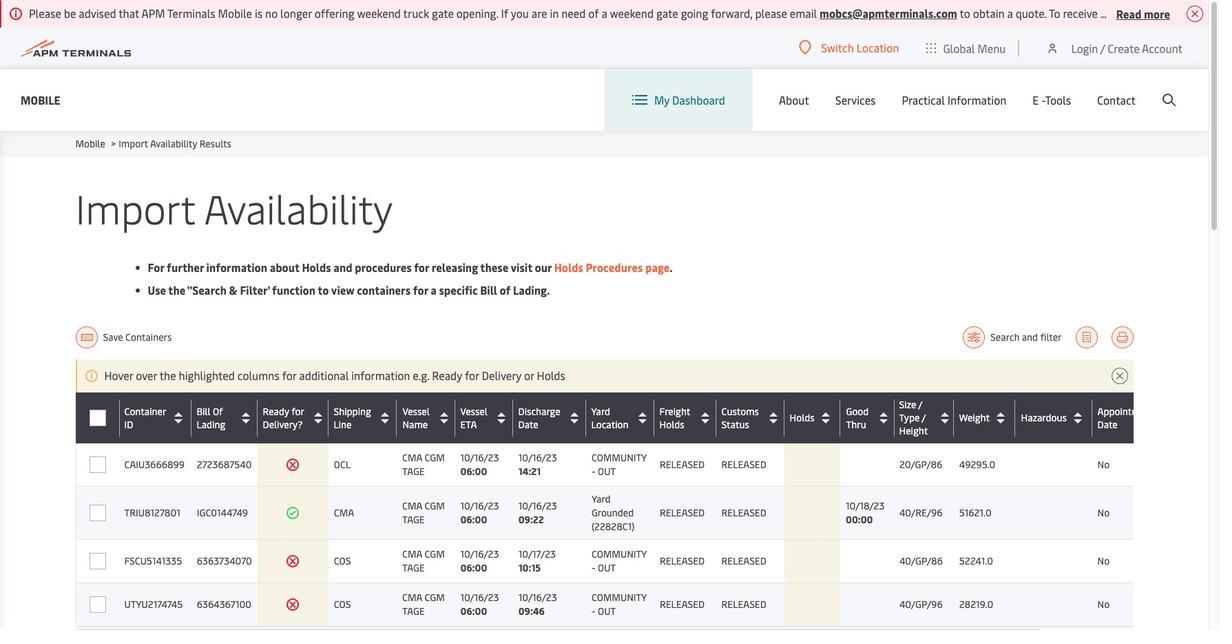 Task type: describe. For each thing, give the bounding box(es) containing it.
specific
[[439, 282, 478, 298]]

cma cgm tage for 09:22
[[402, 499, 445, 526]]

- for 40/gp/86
[[592, 561, 596, 574]]

community - out for 10/16/23 14:21
[[592, 451, 647, 478]]

save
[[103, 331, 123, 344]]

- for 40/gp/96
[[592, 605, 596, 618]]

search and filter
[[990, 331, 1062, 344]]

40/gp/86
[[899, 554, 943, 568]]

quote. to
[[1016, 6, 1060, 21]]

more
[[1144, 6, 1170, 21]]

releasing
[[432, 260, 478, 275]]

grounded
[[592, 506, 634, 519]]

read more
[[1116, 6, 1170, 21]]

fscu5141335
[[124, 554, 182, 568]]

close image
[[1111, 368, 1128, 384]]

06:00 for 10/16/23 09:46
[[460, 605, 487, 618]]

0 horizontal spatial of
[[500, 282, 511, 298]]

hover over the highlighted columns for additional information e.g. ready for delivery or holds
[[104, 368, 565, 383]]

10/18/23 00:00
[[846, 499, 885, 526]]

2 of from the left
[[213, 405, 223, 418]]

utyu2174745
[[124, 598, 183, 611]]

e -tools
[[1033, 92, 1071, 107]]

ocl
[[334, 458, 351, 471]]

community - out for 10/16/23 09:46
[[592, 591, 647, 618]]

triu8127801
[[124, 506, 180, 519]]

obtain
[[973, 6, 1005, 21]]

search
[[990, 331, 1020, 344]]

mobcs@apmterminals.com
[[820, 6, 957, 21]]

you
[[511, 6, 529, 21]]

further
[[167, 260, 204, 275]]

alerts
[[1134, 6, 1164, 21]]

global
[[943, 40, 975, 55]]

read more button
[[1116, 5, 1170, 22]]

practical information button
[[902, 69, 1007, 131]]

visit
[[511, 260, 532, 275]]

20/gp/86
[[899, 458, 942, 471]]

via
[[1166, 6, 1180, 21]]

10/16/23 left 10/16/23 14:21
[[460, 451, 499, 464]]

10:15
[[518, 561, 541, 574]]

please
[[29, 6, 61, 21]]

truck
[[403, 6, 429, 21]]

mobcs@apmterminals.com link
[[820, 6, 957, 21]]

2 gate from the left
[[656, 6, 678, 21]]

lading.
[[513, 282, 550, 298]]

10/18/23
[[846, 499, 885, 512]]

10/16/23 left 10/16/23 09:22
[[460, 499, 499, 512]]

use
[[148, 282, 166, 298]]

are
[[532, 6, 547, 21]]

yard inside yard grounded (22828c1)
[[592, 492, 611, 506]]

e -tools button
[[1033, 69, 1071, 131]]

be
[[64, 6, 76, 21]]

06:00 for 10/17/23 10:15
[[460, 561, 487, 574]]

2 weekend from the left
[[610, 6, 654, 21]]

09:22
[[518, 513, 544, 526]]

tage for 10/16/23 09:46
[[402, 605, 425, 618]]

in
[[550, 6, 559, 21]]

52241.0
[[959, 554, 993, 568]]

if
[[501, 6, 508, 21]]

0 vertical spatial mobile link
[[21, 91, 60, 108]]

0 vertical spatial information
[[206, 260, 267, 275]]

1 vertical spatial mobile link
[[75, 137, 105, 150]]

contact
[[1097, 92, 1136, 107]]

10/16/23 left "10/17/23"
[[460, 548, 499, 561]]

view
[[331, 282, 354, 298]]

search and filter button
[[963, 326, 1062, 349]]

highlighted
[[179, 368, 235, 383]]

procedures
[[586, 260, 643, 275]]

09:46
[[518, 605, 545, 618]]

apm
[[142, 6, 165, 21]]

1 vertical spatial availability
[[204, 180, 393, 235]]

global menu button
[[913, 27, 1020, 69]]

about button
[[779, 69, 809, 131]]

function
[[272, 282, 315, 298]]

switch
[[821, 40, 854, 55]]

about
[[779, 92, 809, 107]]

6364367100
[[197, 598, 251, 611]]

results
[[200, 137, 231, 150]]

- inside the e -tools popup button
[[1042, 92, 1045, 107]]

mobile for mobile > import availability results
[[75, 137, 105, 150]]

containers
[[357, 282, 411, 298]]

use the ''search & filter' function to view containers for a specific bill of lading.
[[148, 282, 550, 298]]

advised
[[79, 6, 116, 21]]

cma cgm tage for 14:21
[[402, 451, 445, 478]]

caiu3666899
[[124, 458, 185, 471]]

these
[[480, 260, 508, 275]]

10/16/23 left 10/16/23 09:46
[[460, 591, 499, 604]]

over
[[136, 368, 157, 383]]

40/gp/96
[[899, 598, 943, 611]]

0 horizontal spatial and
[[334, 260, 352, 275]]

login
[[1071, 40, 1098, 55]]

10/16/23 09:46
[[518, 591, 557, 618]]

tools
[[1045, 92, 1071, 107]]

create
[[1108, 40, 1140, 55]]

tage for 10/17/23 10:15
[[402, 561, 425, 574]]

page
[[645, 260, 670, 275]]

contact button
[[1097, 69, 1136, 131]]

1 horizontal spatial to
[[960, 6, 970, 21]]

mobile > import availability results
[[75, 137, 231, 150]]

cgm for 10/16/23 09:22
[[425, 499, 445, 512]]

is
[[255, 6, 263, 21]]

51621.0
[[959, 506, 992, 519]]

06:00 for 10/16/23 09:22
[[460, 513, 487, 526]]

no
[[265, 6, 278, 21]]

10/17/23
[[518, 548, 556, 561]]

services
[[835, 92, 876, 107]]

igc0144749
[[197, 506, 248, 519]]

out for 10/16/23 14:21
[[598, 465, 616, 478]]

cgm for 10/17/23 10:15
[[425, 548, 445, 561]]

0 horizontal spatial a
[[431, 282, 437, 298]]

menu
[[978, 40, 1006, 55]]

cma for 10/16/23 09:22
[[402, 499, 422, 512]]

10/16/23 14:21
[[518, 451, 557, 478]]

going
[[681, 6, 708, 21]]

columns
[[237, 368, 279, 383]]

that
[[119, 6, 139, 21]]

switch location button
[[799, 40, 899, 55]]

0 vertical spatial of
[[588, 6, 599, 21]]

my dashboard
[[654, 92, 725, 107]]



Task type: locate. For each thing, give the bounding box(es) containing it.
weekend
[[357, 6, 401, 21], [610, 6, 654, 21]]

0 vertical spatial out
[[598, 465, 616, 478]]

1 horizontal spatial of
[[588, 6, 599, 21]]

location
[[857, 40, 899, 55], [592, 418, 629, 431], [591, 418, 629, 431]]

not ready image for ocl
[[286, 458, 300, 472]]

.
[[670, 260, 673, 275]]

1 cgm from the top
[[425, 451, 445, 464]]

2 community from the top
[[592, 548, 647, 561]]

4 10/16/23 06:00 from the top
[[460, 591, 499, 618]]

no for 49295.0
[[1098, 458, 1110, 471]]

hover
[[104, 368, 133, 383]]

3 tage from the top
[[402, 561, 425, 574]]

not ready image
[[286, 554, 300, 568]]

date
[[518, 418, 539, 431], [1098, 418, 1118, 431], [518, 418, 538, 431], [1098, 418, 1118, 431]]

longer
[[280, 6, 312, 21]]

cos for 6363734070
[[334, 554, 351, 568]]

good thru button
[[846, 405, 891, 431], [846, 405, 891, 431]]

cma cgm tage for 09:46
[[402, 591, 445, 618]]

dashboard
[[672, 92, 725, 107]]

community for 10/16/23 14:21
[[592, 451, 647, 464]]

1 vertical spatial community
[[592, 548, 647, 561]]

cgm for 10/16/23 09:46
[[425, 591, 445, 604]]

1 cma cgm tage from the top
[[402, 451, 445, 478]]

3 no from the top
[[1098, 554, 1110, 568]]

container
[[124, 405, 166, 418], [124, 405, 166, 418]]

out for 10/17/23 10:15
[[598, 561, 616, 574]]

None checkbox
[[89, 553, 106, 570]]

filter
[[1040, 331, 1062, 344]]

10/16/23 06:00 left 10:15
[[460, 548, 499, 574]]

3 community from the top
[[592, 591, 647, 604]]

delivery
[[482, 368, 521, 383]]

0 vertical spatial the
[[168, 282, 185, 298]]

hazardous
[[1021, 411, 1067, 424], [1021, 411, 1067, 424]]

1 cos from the top
[[334, 554, 351, 568]]

community for 10/16/23 09:46
[[592, 591, 647, 604]]

1 vertical spatial not ready image
[[286, 598, 300, 612]]

hazardous button
[[1021, 407, 1089, 429], [1021, 407, 1089, 429]]

06:00 left 14:21
[[460, 465, 487, 478]]

10/16/23 06:00 for 14:21
[[460, 451, 499, 478]]

no for 52241.0
[[1098, 554, 1110, 568]]

1 community from the top
[[592, 451, 647, 464]]

0 vertical spatial to
[[960, 6, 970, 21]]

import up for
[[75, 180, 195, 235]]

and left filter
[[1022, 331, 1038, 344]]

a right need
[[602, 6, 607, 21]]

my dashboard button
[[632, 69, 725, 131]]

10/16/23 up 09:22
[[518, 499, 557, 512]]

discharge date button
[[518, 405, 583, 431], [518, 405, 582, 431]]

availability left results
[[150, 137, 197, 150]]

and
[[334, 260, 352, 275], [1022, 331, 1038, 344]]

4 06:00 from the top
[[460, 605, 487, 618]]

1 06:00 from the top
[[460, 465, 487, 478]]

6363734070
[[197, 554, 252, 568]]

0 horizontal spatial availability
[[150, 137, 197, 150]]

or right close alert image
[[1213, 6, 1219, 21]]

0 vertical spatial mobile
[[218, 6, 252, 21]]

not ready image up ready image
[[286, 458, 300, 472]]

the right over
[[160, 368, 176, 383]]

information up &
[[206, 260, 267, 275]]

tage for 10/16/23 14:21
[[402, 465, 425, 478]]

email right via
[[1183, 6, 1210, 21]]

size / type / height button
[[899, 398, 950, 437], [899, 398, 950, 438]]

10/16/23 up the 09:46
[[518, 591, 557, 604]]

2 horizontal spatial mobile
[[218, 6, 252, 21]]

1 vertical spatial the
[[160, 368, 176, 383]]

2 vertical spatial community
[[592, 591, 647, 604]]

to left obtain
[[960, 6, 970, 21]]

global menu
[[943, 40, 1006, 55]]

receive
[[1063, 6, 1098, 21]]

cma for 10/17/23 10:15
[[402, 548, 422, 561]]

type
[[899, 411, 920, 424], [899, 411, 920, 424]]

1 vertical spatial and
[[1022, 331, 1038, 344]]

community
[[592, 451, 647, 464], [592, 548, 647, 561], [592, 591, 647, 604]]

mobile for mobile
[[21, 92, 60, 107]]

0 horizontal spatial weekend
[[357, 6, 401, 21]]

2723687540
[[197, 458, 252, 471]]

customs status
[[722, 405, 759, 431], [721, 405, 759, 431]]

weekend left truck
[[357, 6, 401, 21]]

10/16/23 06:00 for 09:22
[[460, 499, 499, 526]]

e
[[1033, 92, 1039, 107]]

cos
[[334, 554, 351, 568], [334, 598, 351, 611]]

terminals
[[167, 6, 215, 21]]

10/16/23 06:00 left 09:22
[[460, 499, 499, 526]]

2 vertical spatial mobile
[[75, 137, 105, 150]]

bill of lading button
[[197, 405, 254, 431], [197, 405, 254, 431]]

weight button
[[959, 407, 1012, 429], [959, 407, 1011, 429]]

height
[[899, 424, 928, 437], [899, 424, 928, 438]]

1 not ready image from the top
[[286, 458, 300, 472]]

ready
[[432, 368, 462, 383], [263, 405, 289, 418], [263, 405, 289, 418]]

a left specific
[[431, 282, 437, 298]]

2 community - out from the top
[[592, 548, 647, 574]]

-
[[1042, 92, 1045, 107], [592, 465, 596, 478], [592, 561, 596, 574], [592, 605, 596, 618]]

freight holds button
[[660, 405, 713, 431], [659, 405, 713, 431]]

cma for 10/16/23 09:46
[[402, 591, 422, 604]]

1 horizontal spatial mobile link
[[75, 137, 105, 150]]

1 vertical spatial cos
[[334, 598, 351, 611]]

containers
[[125, 331, 172, 344]]

2 no from the top
[[1098, 506, 1110, 519]]

06:00 left 10:15
[[460, 561, 487, 574]]

and up view at left
[[334, 260, 352, 275]]

save containers button
[[75, 326, 181, 349]]

tage for 10/16/23 09:22
[[402, 513, 425, 526]]

please be advised that apm terminals mobile is no longer offering weekend truck gate opening. if you are in need of a weekend gate going forward, please email mobcs@apmterminals.com to obtain a quote. to receive future alerts via email or
[[29, 6, 1219, 21]]

0 horizontal spatial email
[[790, 6, 817, 21]]

1 horizontal spatial availability
[[204, 180, 393, 235]]

or
[[1213, 6, 1219, 21], [524, 368, 534, 383]]

- right e
[[1042, 92, 1045, 107]]

cos for 6364367100
[[334, 598, 351, 611]]

out for 10/16/23 09:46
[[598, 605, 616, 618]]

cgm for 10/16/23 14:21
[[425, 451, 445, 464]]

released
[[660, 458, 705, 471], [722, 458, 767, 471], [660, 506, 705, 519], [722, 506, 767, 519], [660, 554, 705, 568], [722, 554, 767, 568], [660, 598, 705, 611], [722, 598, 767, 611]]

need
[[561, 6, 586, 21]]

the right use
[[168, 282, 185, 298]]

community - out for 10/17/23 10:15
[[592, 548, 647, 574]]

and inside search and filter button
[[1022, 331, 1038, 344]]

not ready image for cos
[[286, 598, 300, 612]]

10/16/23 06:00
[[460, 451, 499, 478], [460, 499, 499, 526], [460, 548, 499, 574], [460, 591, 499, 618]]

- down (22828c1)
[[592, 561, 596, 574]]

weekend right need
[[610, 6, 654, 21]]

2 not ready image from the top
[[286, 598, 300, 612]]

e.g.
[[413, 368, 429, 383]]

10/16/23 06:00 left 14:21
[[460, 451, 499, 478]]

2 horizontal spatial a
[[1007, 6, 1013, 21]]

ready image
[[286, 506, 300, 520]]

filter'
[[240, 282, 270, 298]]

- for 20/gp/86
[[592, 465, 596, 478]]

0 vertical spatial community - out
[[592, 451, 647, 478]]

not ready image
[[286, 458, 300, 472], [286, 598, 300, 612]]

email
[[790, 6, 817, 21], [1183, 6, 1210, 21]]

0 horizontal spatial gate
[[432, 6, 454, 21]]

not ready image down not ready icon at the bottom of the page
[[286, 598, 300, 612]]

close alert image
[[1187, 6, 1203, 22]]

4 tage from the top
[[402, 605, 425, 618]]

please
[[755, 6, 787, 21]]

no for 51621.0
[[1098, 506, 1110, 519]]

about
[[270, 260, 300, 275]]

of down these
[[500, 282, 511, 298]]

0 horizontal spatial mobile
[[21, 92, 60, 107]]

0 vertical spatial not ready image
[[286, 458, 300, 472]]

community for 10/17/23 10:15
[[592, 548, 647, 561]]

06:00 left 09:22
[[460, 513, 487, 526]]

holds procedures page link
[[554, 260, 670, 275]]

1 gate from the left
[[432, 6, 454, 21]]

2 cos from the top
[[334, 598, 351, 611]]

1 10/16/23 06:00 from the top
[[460, 451, 499, 478]]

0 vertical spatial community
[[592, 451, 647, 464]]

0 vertical spatial cos
[[334, 554, 351, 568]]

vessel name button
[[402, 405, 451, 431], [403, 405, 451, 431]]

1 no from the top
[[1098, 458, 1110, 471]]

of right need
[[588, 6, 599, 21]]

2 cma cgm tage from the top
[[402, 499, 445, 526]]

2 cgm from the top
[[425, 499, 445, 512]]

no
[[1098, 458, 1110, 471], [1098, 506, 1110, 519], [1098, 554, 1110, 568], [1098, 598, 1110, 611]]

1 tage from the top
[[402, 465, 425, 478]]

1 vertical spatial out
[[598, 561, 616, 574]]

appointment
[[1098, 405, 1155, 418], [1098, 405, 1154, 418]]

4 cma cgm tage from the top
[[402, 591, 445, 618]]

1 vertical spatial information
[[351, 368, 410, 383]]

0 vertical spatial and
[[334, 260, 352, 275]]

2 vertical spatial out
[[598, 605, 616, 618]]

0 horizontal spatial or
[[524, 368, 534, 383]]

0 vertical spatial import
[[119, 137, 148, 150]]

3 cgm from the top
[[425, 548, 445, 561]]

2 vertical spatial community - out
[[592, 591, 647, 618]]

cma for 10/16/23 14:21
[[402, 451, 422, 464]]

2 06:00 from the top
[[460, 513, 487, 526]]

3 community - out from the top
[[592, 591, 647, 618]]

a right obtain
[[1007, 6, 1013, 21]]

cma cgm tage for 10:15
[[402, 548, 445, 574]]

- up grounded at the bottom of page
[[592, 465, 596, 478]]

container id
[[124, 405, 166, 431], [124, 405, 166, 431]]

3 out from the top
[[598, 605, 616, 618]]

switch location
[[821, 40, 899, 55]]

customs status button
[[722, 405, 781, 431], [721, 405, 781, 431]]

procedures
[[355, 260, 412, 275]]

import
[[119, 137, 148, 150], [75, 180, 195, 235]]

to left view at left
[[318, 282, 329, 298]]

for
[[148, 260, 164, 275]]

0 vertical spatial or
[[1213, 6, 1219, 21]]

10/16/23 06:00 for 09:46
[[460, 591, 499, 618]]

1 weekend from the left
[[357, 6, 401, 21]]

discharge
[[518, 405, 561, 418], [518, 405, 560, 418]]

1 horizontal spatial weekend
[[610, 6, 654, 21]]

login / create account link
[[1046, 28, 1183, 68]]

yard
[[592, 405, 611, 418], [591, 405, 610, 418], [592, 492, 611, 506]]

1 horizontal spatial a
[[602, 6, 607, 21]]

06:00 left the 09:46
[[460, 605, 487, 618]]

1 community - out from the top
[[592, 451, 647, 478]]

login / create account
[[1071, 40, 1183, 55]]

10/16/23 06:00 for 10:15
[[460, 548, 499, 574]]

1 horizontal spatial mobile
[[75, 137, 105, 150]]

2 out from the top
[[598, 561, 616, 574]]

1 out from the top
[[598, 465, 616, 478]]

3 10/16/23 06:00 from the top
[[460, 548, 499, 574]]

3 cma cgm tage from the top
[[402, 548, 445, 574]]

3 06:00 from the top
[[460, 561, 487, 574]]

1 vertical spatial mobile
[[21, 92, 60, 107]]

1 vertical spatial to
[[318, 282, 329, 298]]

gate left going
[[656, 6, 678, 21]]

(22828c1)
[[592, 520, 635, 533]]

10/16/23 06:00 left the 09:46
[[460, 591, 499, 618]]

''search
[[187, 282, 227, 298]]

2 10/16/23 06:00 from the top
[[460, 499, 499, 526]]

1 horizontal spatial gate
[[656, 6, 678, 21]]

1 vertical spatial or
[[524, 368, 534, 383]]

1 of from the left
[[213, 405, 223, 418]]

appointment date
[[1098, 405, 1155, 431], [1098, 405, 1154, 431]]

of
[[213, 405, 223, 418], [213, 405, 223, 418]]

2 tage from the top
[[402, 513, 425, 526]]

4 no from the top
[[1098, 598, 1110, 611]]

00:00
[[846, 513, 873, 526]]

vessel eta
[[460, 405, 487, 431], [460, 405, 488, 431]]

1 vertical spatial community - out
[[592, 548, 647, 574]]

shipping
[[334, 405, 371, 418], [334, 405, 371, 418]]

no for 28219.0
[[1098, 598, 1110, 611]]

availability up about
[[204, 180, 393, 235]]

0 horizontal spatial information
[[206, 260, 267, 275]]

information left e.g.
[[351, 368, 410, 383]]

1 vertical spatial of
[[500, 282, 511, 298]]

- right 10/16/23 09:46
[[592, 605, 596, 618]]

1 horizontal spatial and
[[1022, 331, 1038, 344]]

email right please
[[790, 6, 817, 21]]

0 horizontal spatial to
[[318, 282, 329, 298]]

06:00 for 10/16/23 14:21
[[460, 465, 487, 478]]

mobile
[[218, 6, 252, 21], [21, 92, 60, 107], [75, 137, 105, 150]]

import right the >
[[119, 137, 148, 150]]

1 horizontal spatial or
[[1213, 6, 1219, 21]]

information
[[206, 260, 267, 275], [351, 368, 410, 383]]

None checkbox
[[89, 409, 105, 426], [89, 410, 106, 426], [89, 457, 106, 473], [89, 505, 106, 521], [89, 596, 106, 613], [89, 409, 105, 426], [89, 410, 106, 426], [89, 457, 106, 473], [89, 505, 106, 521], [89, 596, 106, 613]]

2 email from the left
[[1183, 6, 1210, 21]]

1 vertical spatial import
[[75, 180, 195, 235]]

shipping line button
[[334, 405, 393, 431], [334, 405, 393, 431]]

read
[[1116, 6, 1142, 21]]

status
[[722, 418, 749, 431], [721, 418, 749, 431]]

0 vertical spatial availability
[[150, 137, 197, 150]]

10/16/23 up 14:21
[[518, 451, 557, 464]]

gate right truck
[[432, 6, 454, 21]]

1 email from the left
[[790, 6, 817, 21]]

our
[[535, 260, 552, 275]]

practical
[[902, 92, 945, 107]]

4 cgm from the top
[[425, 591, 445, 604]]

1 horizontal spatial email
[[1183, 6, 1210, 21]]

freight holds
[[660, 405, 691, 431], [659, 405, 690, 431]]

or right delivery
[[524, 368, 534, 383]]

0 horizontal spatial mobile link
[[21, 91, 60, 108]]

1 horizontal spatial information
[[351, 368, 410, 383]]



Task type: vqa. For each thing, say whether or not it's contained in the screenshot.
Bill Of Lading 'Button'
yes



